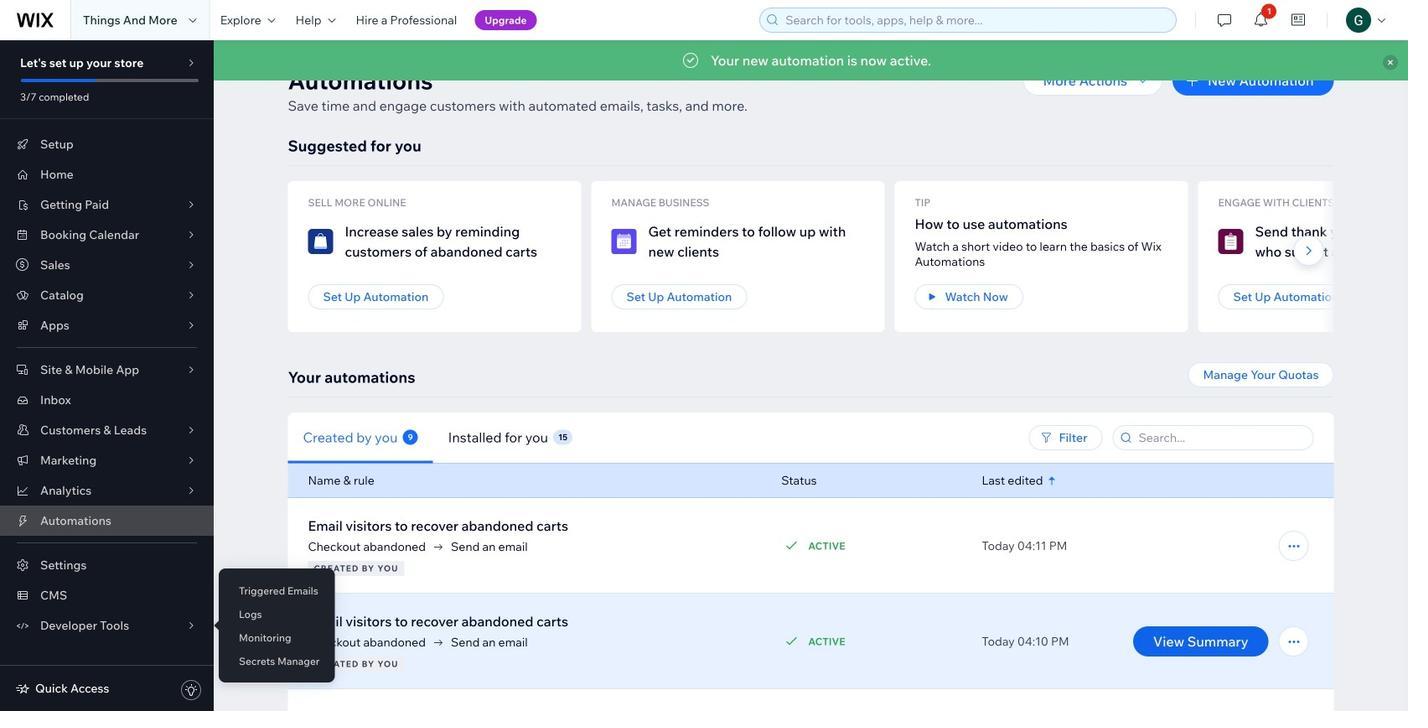 Task type: describe. For each thing, give the bounding box(es) containing it.
Search for tools, apps, help & more... field
[[781, 8, 1172, 32]]

Search... field
[[1134, 426, 1309, 449]]

1 category image from the left
[[308, 229, 333, 254]]



Task type: locate. For each thing, give the bounding box(es) containing it.
tab list
[[288, 412, 820, 463]]

2 category image from the left
[[612, 229, 637, 254]]

category image
[[308, 229, 333, 254], [612, 229, 637, 254]]

list
[[288, 181, 1409, 332]]

alert
[[214, 40, 1409, 80]]

category image
[[1219, 229, 1244, 254]]

sidebar element
[[0, 40, 214, 711]]

0 horizontal spatial category image
[[308, 229, 333, 254]]

1 horizontal spatial category image
[[612, 229, 637, 254]]



Task type: vqa. For each thing, say whether or not it's contained in the screenshot.
Sidebar 'ELEMENT'
yes



